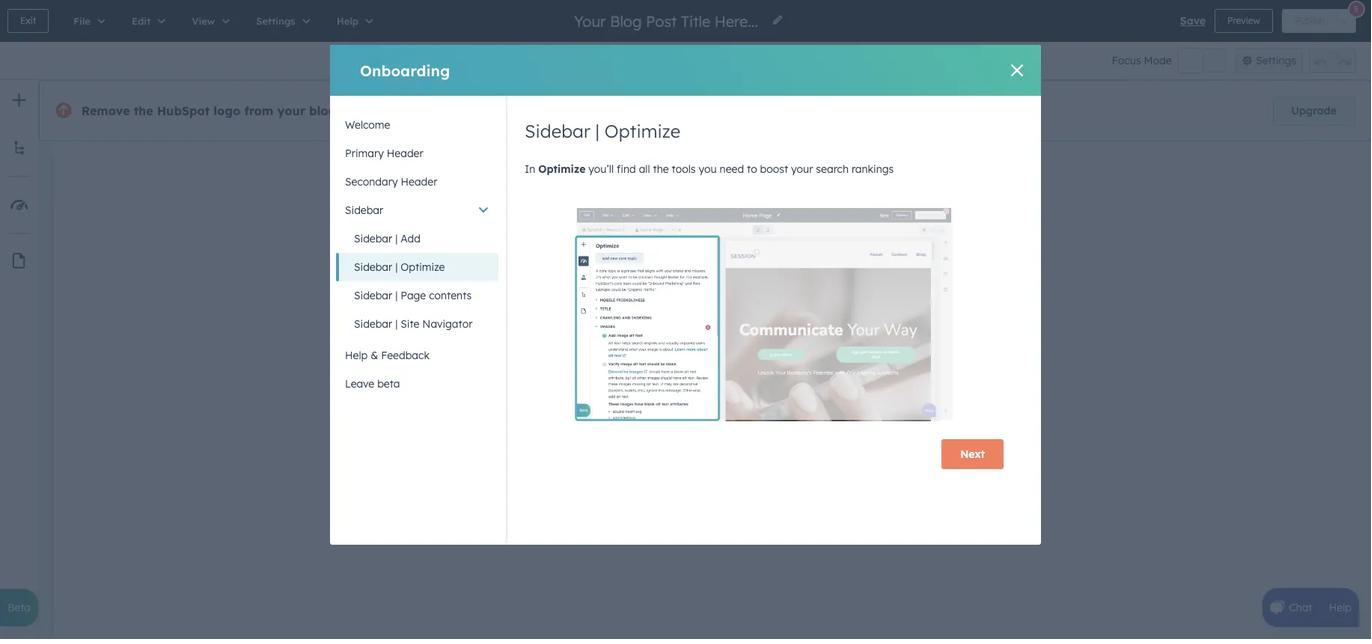 Task type: describe. For each thing, give the bounding box(es) containing it.
0 vertical spatial the
[[134, 103, 153, 118]]

rankings
[[852, 162, 894, 176]]

unlock premium features with crm suite starter.
[[351, 103, 592, 117]]

optimize inside sidebar | optimize button
[[401, 261, 445, 274]]

help for help
[[1330, 601, 1352, 615]]

sidebar | add
[[354, 232, 421, 246]]

sidebar | optimize inside button
[[354, 261, 445, 274]]

0 horizontal spatial your
[[277, 103, 305, 118]]

beta
[[377, 377, 400, 391]]

add
[[401, 232, 421, 246]]

leave beta
[[345, 377, 400, 391]]

hubspot
[[157, 103, 210, 118]]

sidebar for the sidebar | add button
[[354, 232, 393, 246]]

boost
[[760, 162, 789, 176]]

help & feedback
[[345, 349, 430, 362]]

the inside sidebar | optimize dialog
[[653, 162, 669, 176]]

from
[[244, 103, 273, 118]]

sidebar inside sidebar button
[[345, 204, 384, 217]]

next
[[961, 448, 985, 461]]

leave beta button
[[336, 370, 499, 398]]

starter.
[[556, 103, 592, 117]]

close image
[[1012, 64, 1024, 76]]

publish group
[[1282, 9, 1357, 33]]

focus
[[1113, 54, 1142, 67]]

next button
[[942, 440, 1004, 470]]

search
[[816, 162, 849, 176]]

your inside sidebar | optimize dialog
[[791, 162, 814, 176]]

| for sidebar | optimize button
[[395, 261, 398, 274]]

page
[[401, 289, 426, 302]]

exit
[[20, 15, 36, 26]]

upgrade
[[1292, 104, 1337, 118]]

onboarding
[[360, 61, 450, 80]]

site
[[401, 317, 420, 331]]

help & feedback button
[[336, 341, 499, 370]]

secondary
[[345, 175, 398, 189]]

primary header
[[345, 147, 424, 160]]

2 horizontal spatial optimize
[[605, 120, 681, 142]]

1 vertical spatial optimize
[[539, 162, 586, 176]]

primary header button
[[336, 139, 499, 168]]

secondary header button
[[336, 168, 499, 196]]

chat
[[1290, 601, 1313, 615]]

0 vertical spatial sidebar | optimize
[[525, 120, 681, 142]]

contents
[[429, 289, 472, 302]]

focus mode
[[1113, 54, 1172, 67]]

suite
[[528, 103, 553, 117]]

sidebar | optimize dialog
[[330, 45, 1042, 545]]

header for secondary header
[[401, 175, 438, 189]]

with
[[479, 103, 499, 117]]

preview button
[[1215, 9, 1273, 33]]

| up you'll
[[596, 120, 600, 142]]

mode
[[1145, 54, 1172, 67]]

leave
[[345, 377, 375, 391]]



Task type: vqa. For each thing, say whether or not it's contained in the screenshot.
funky popup button
no



Task type: locate. For each thing, give the bounding box(es) containing it.
you'll
[[589, 162, 614, 176]]

sidebar inside sidebar | optimize button
[[354, 261, 393, 274]]

help for help & feedback
[[345, 349, 368, 362]]

sidebar inside sidebar | page contents button
[[354, 289, 393, 302]]

0 horizontal spatial optimize
[[401, 261, 445, 274]]

remove
[[82, 103, 130, 118]]

blog.
[[309, 103, 339, 118]]

beta button
[[0, 589, 38, 627]]

header for primary header
[[387, 147, 424, 160]]

| left the site
[[395, 317, 398, 331]]

the right the remove
[[134, 103, 153, 118]]

1 vertical spatial your
[[791, 162, 814, 176]]

| inside button
[[395, 317, 398, 331]]

secondary header
[[345, 175, 438, 189]]

in optimize you'll find all the tools you need to boost your search rankings
[[525, 162, 894, 176]]

the right all
[[653, 162, 669, 176]]

sidebar button
[[336, 196, 499, 225]]

sidebar left add
[[354, 232, 393, 246]]

| for sidebar | site navigator button
[[395, 317, 398, 331]]

sidebar
[[525, 120, 591, 142], [345, 204, 384, 217], [354, 232, 393, 246], [354, 261, 393, 274], [354, 289, 393, 302], [354, 317, 393, 331]]

sidebar | site navigator button
[[336, 310, 499, 338]]

navigator
[[423, 317, 473, 331]]

the
[[134, 103, 153, 118], [653, 162, 669, 176]]

all
[[639, 162, 650, 176]]

feedback
[[381, 349, 430, 362]]

upgrade link
[[1273, 96, 1356, 126]]

sidebar down secondary
[[345, 204, 384, 217]]

header inside button
[[387, 147, 424, 160]]

beta
[[7, 601, 31, 615]]

premium
[[388, 103, 432, 117]]

your right from on the top of page
[[277, 103, 305, 118]]

help left &
[[345, 349, 368, 362]]

0 vertical spatial header
[[387, 147, 424, 160]]

in
[[525, 162, 536, 176]]

primary
[[345, 147, 384, 160]]

header
[[387, 147, 424, 160], [401, 175, 438, 189]]

1 horizontal spatial the
[[653, 162, 669, 176]]

sidebar up &
[[354, 317, 393, 331]]

you
[[699, 162, 717, 176]]

2 vertical spatial optimize
[[401, 261, 445, 274]]

settings button
[[1235, 48, 1304, 73]]

help inside "button"
[[345, 349, 368, 362]]

preview
[[1228, 15, 1261, 26]]

| left page
[[395, 289, 398, 302]]

header inside button
[[401, 175, 438, 189]]

0 vertical spatial your
[[277, 103, 305, 118]]

sidebar down starter.
[[525, 120, 591, 142]]

header down primary header button
[[401, 175, 438, 189]]

1 horizontal spatial sidebar | optimize
[[525, 120, 681, 142]]

find
[[617, 162, 636, 176]]

features
[[435, 103, 476, 117]]

5
[[1354, 3, 1359, 14]]

|
[[596, 120, 600, 142], [395, 232, 398, 246], [395, 261, 398, 274], [395, 289, 398, 302], [395, 317, 398, 331]]

sidebar for sidebar | optimize button
[[354, 261, 393, 274]]

tools
[[672, 162, 696, 176]]

publish button
[[1282, 9, 1338, 33]]

1 vertical spatial the
[[653, 162, 669, 176]]

sidebar | optimize down starter.
[[525, 120, 681, 142]]

1 horizontal spatial your
[[791, 162, 814, 176]]

header down welcome button
[[387, 147, 424, 160]]

crm
[[502, 103, 525, 117]]

sidebar | add button
[[336, 225, 499, 253]]

logo
[[214, 103, 241, 118]]

1 vertical spatial help
[[1330, 601, 1352, 615]]

| down sidebar | add
[[395, 261, 398, 274]]

| for the sidebar | add button
[[395, 232, 398, 246]]

help right chat
[[1330, 601, 1352, 615]]

0 vertical spatial help
[[345, 349, 368, 362]]

sidebar inside sidebar | site navigator button
[[354, 317, 393, 331]]

| left add
[[395, 232, 398, 246]]

&
[[371, 349, 378, 362]]

optimize
[[605, 120, 681, 142], [539, 162, 586, 176], [401, 261, 445, 274]]

0 vertical spatial optimize
[[605, 120, 681, 142]]

group
[[1310, 48, 1357, 73]]

sidebar | page contents button
[[336, 282, 499, 310]]

to
[[747, 162, 757, 176]]

sidebar inside button
[[354, 232, 393, 246]]

need
[[720, 162, 744, 176]]

settings
[[1257, 54, 1297, 67]]

sidebar | optimize button
[[336, 253, 499, 282]]

welcome button
[[336, 111, 499, 139]]

sidebar | page contents
[[354, 289, 472, 302]]

sidebar | site navigator
[[354, 317, 473, 331]]

0 horizontal spatial sidebar | optimize
[[354, 261, 445, 274]]

1 vertical spatial sidebar | optimize
[[354, 261, 445, 274]]

remove the hubspot logo from your blog.
[[82, 103, 339, 118]]

exit link
[[7, 9, 49, 33]]

help
[[345, 349, 368, 362], [1330, 601, 1352, 615]]

publish
[[1295, 15, 1325, 26]]

unlock
[[351, 103, 385, 117]]

1 vertical spatial header
[[401, 175, 438, 189]]

sidebar left page
[[354, 289, 393, 302]]

focus mode element
[[1178, 49, 1226, 73]]

None field
[[573, 11, 763, 31]]

| for sidebar | page contents button
[[395, 289, 398, 302]]

0 horizontal spatial help
[[345, 349, 368, 362]]

1 horizontal spatial optimize
[[539, 162, 586, 176]]

optimize right in
[[539, 162, 586, 176]]

your
[[277, 103, 305, 118], [791, 162, 814, 176]]

1 horizontal spatial help
[[1330, 601, 1352, 615]]

0 horizontal spatial the
[[134, 103, 153, 118]]

welcome
[[345, 118, 390, 132]]

optimize up sidebar | page contents button
[[401, 261, 445, 274]]

save
[[1181, 14, 1206, 28]]

sidebar down sidebar | add
[[354, 261, 393, 274]]

optimize up all
[[605, 120, 681, 142]]

sidebar for sidebar | site navigator button
[[354, 317, 393, 331]]

sidebar | optimize down add
[[354, 261, 445, 274]]

sidebar | optimize
[[525, 120, 681, 142], [354, 261, 445, 274]]

sidebar for sidebar | page contents button
[[354, 289, 393, 302]]

save button
[[1181, 12, 1206, 30]]

your right boost on the right of the page
[[791, 162, 814, 176]]



